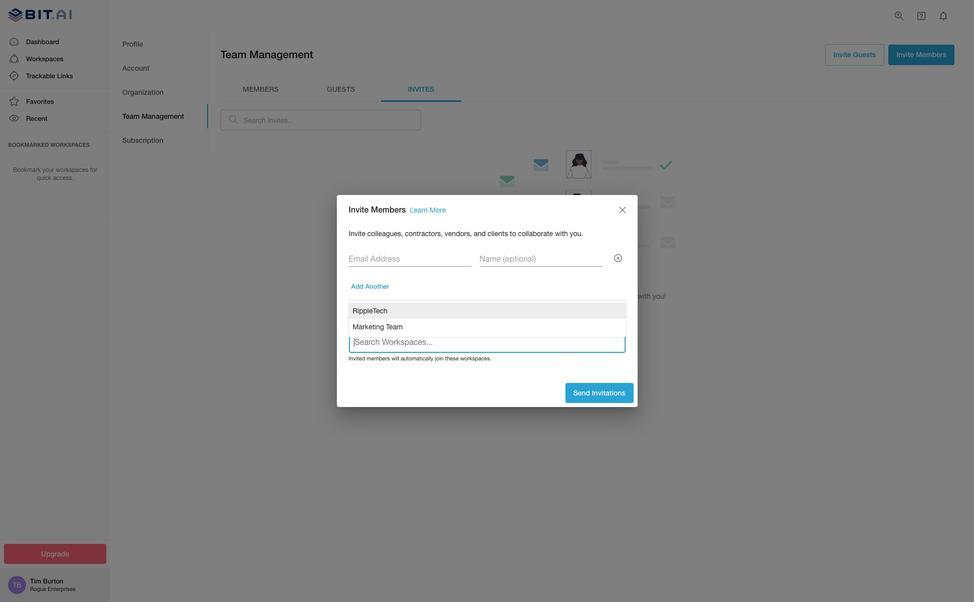 Task type: vqa. For each thing, say whether or not it's contained in the screenshot.
MANAGEMENT to the left
yes



Task type: describe. For each thing, give the bounding box(es) containing it.
clients
[[488, 230, 508, 238]]

to
[[416, 315, 424, 324]]

your for invite
[[528, 292, 542, 300]]

1 horizontal spatial team management
[[221, 48, 313, 61]]

Name (optional) text field
[[480, 251, 603, 267]]

invite members dialog
[[337, 195, 638, 407]]

access.
[[53, 175, 74, 182]]

upgrade button
[[4, 544, 106, 564]]

invite for invite guests
[[834, 50, 851, 59]]

send invitations
[[573, 389, 626, 397]]

workspaces
[[26, 55, 63, 63]]

will
[[391, 356, 399, 362]]

learn more link inside 'invite members' dialog
[[410, 206, 446, 214]]

0 vertical spatial invited
[[390, 315, 413, 324]]

workspaces...
[[382, 338, 433, 347]]

invite colleagues, contractors, vendors, and clients to collaborate with you.
[[349, 230, 583, 238]]

favorites button
[[0, 93, 110, 110]]

management inside team management link
[[142, 112, 184, 120]]

Email Address text field
[[349, 251, 472, 267]]

favorites
[[26, 97, 54, 105]]

1 vertical spatial learn more link
[[561, 310, 614, 330]]

guests button
[[301, 77, 381, 102]]

for
[[90, 166, 97, 173]]

dashboard button
[[0, 33, 110, 50]]

you.
[[570, 230, 583, 238]]

to inside 'invite members' dialog
[[510, 230, 516, 238]]

1 horizontal spatial management
[[250, 48, 313, 61]]

tim burton rogue enterprises
[[30, 577, 76, 592]]

collaborate inside 'invite members' dialog
[[518, 230, 553, 238]]

1 horizontal spatial to
[[593, 292, 599, 300]]

add
[[351, 283, 364, 291]]

account link
[[110, 56, 208, 80]]

workspaces
[[50, 141, 90, 148]]

subscription link
[[110, 128, 208, 152]]

bookmarked
[[8, 141, 49, 148]]

1 vertical spatial learn
[[569, 315, 588, 324]]

vendors,
[[445, 230, 472, 238]]

with inside 'invite members' dialog
[[555, 230, 568, 238]]

burton
[[43, 577, 63, 585]]

invite members learn more
[[349, 205, 446, 214]]

recent
[[26, 115, 47, 123]]

quick
[[37, 175, 51, 182]]

your for bookmark
[[42, 166, 54, 173]]

team inside tab list
[[122, 112, 140, 120]]

workspaces
[[56, 166, 88, 173]]

invites button
[[381, 77, 461, 102]]

bookmark
[[13, 166, 41, 173]]

team inside 'invite members' dialog
[[386, 323, 403, 331]]

upgrade
[[41, 549, 69, 558]]

guests
[[327, 85, 355, 93]]

bookmarked workspaces
[[8, 141, 90, 148]]

links
[[57, 72, 73, 80]]

organization
[[122, 88, 164, 96]]

invite guests
[[834, 50, 876, 59]]

workspace invited to
[[349, 315, 424, 324]]



Task type: locate. For each thing, give the bounding box(es) containing it.
1 vertical spatial members
[[371, 205, 406, 214]]

learn more link up contractors,
[[410, 206, 446, 214]]

0 horizontal spatial team
[[122, 112, 140, 120]]

tim
[[30, 577, 41, 585]]

more inside invite members learn more
[[430, 206, 446, 214]]

tab list containing profile
[[110, 32, 208, 152]]

recent button
[[0, 110, 110, 127]]

members
[[916, 50, 947, 59], [371, 205, 406, 214]]

learn
[[410, 206, 428, 214], [569, 315, 588, 324]]

1 vertical spatial your
[[528, 292, 542, 300]]

collaborate up learn more at the bottom right
[[601, 292, 636, 300]]

0 horizontal spatial learn more link
[[410, 206, 446, 214]]

2 horizontal spatial team
[[386, 323, 403, 331]]

and
[[474, 230, 486, 238]]

learn more
[[569, 315, 606, 324]]

invited
[[390, 315, 413, 324], [349, 356, 365, 362]]

profile link
[[110, 32, 208, 56]]

invite up colleagues,
[[349, 205, 369, 214]]

team management down organization link
[[122, 112, 184, 120]]

1 horizontal spatial collaborate
[[601, 292, 636, 300]]

management up members
[[250, 48, 313, 61]]

team management inside team management link
[[122, 112, 184, 120]]

0 horizontal spatial more
[[430, 206, 446, 214]]

members inside dialog
[[371, 205, 406, 214]]

1 horizontal spatial tab list
[[221, 77, 955, 102]]

team management link
[[110, 104, 208, 128]]

team up search workspaces...
[[386, 323, 403, 331]]

Search Invites... search field
[[244, 110, 421, 130]]

0 horizontal spatial invited
[[349, 356, 365, 362]]

1 horizontal spatial your
[[528, 292, 542, 300]]

0 vertical spatial team management
[[221, 48, 313, 61]]

management down organization link
[[142, 112, 184, 120]]

1 horizontal spatial learn
[[569, 315, 588, 324]]

1 horizontal spatial invited
[[390, 315, 413, 324]]

colleagues,
[[368, 230, 403, 238]]

marketing team
[[353, 323, 403, 331]]

0 vertical spatial your
[[42, 166, 54, 173]]

0 horizontal spatial with
[[555, 230, 568, 238]]

you!
[[653, 292, 666, 300]]

1 vertical spatial team
[[122, 112, 140, 120]]

invite members button
[[889, 45, 955, 65]]

members
[[243, 85, 279, 93]]

1 vertical spatial with
[[638, 292, 651, 300]]

automatically
[[401, 356, 434, 362]]

invited down search
[[349, 356, 365, 362]]

invite inside invite guests button
[[834, 50, 851, 59]]

team
[[221, 48, 247, 61], [122, 112, 140, 120], [386, 323, 403, 331]]

1 horizontal spatial more
[[590, 315, 606, 324]]

tb
[[13, 581, 21, 589]]

1 vertical spatial management
[[142, 112, 184, 120]]

1 vertical spatial collaborate
[[601, 292, 636, 300]]

members right team
[[561, 292, 591, 300]]

more
[[430, 206, 446, 214], [590, 315, 606, 324]]

members left will
[[367, 356, 390, 362]]

bookmark your workspaces for quick access.
[[13, 166, 97, 182]]

learn up contractors,
[[410, 206, 428, 214]]

invited left to
[[390, 315, 413, 324]]

collaborate
[[518, 230, 553, 238], [601, 292, 636, 300]]

invite inside invite members button
[[897, 50, 914, 59]]

to
[[510, 230, 516, 238], [593, 292, 599, 300]]

workspaces.
[[460, 356, 492, 362]]

1 horizontal spatial members
[[561, 292, 591, 300]]

invited members will automatically join these workspaces.
[[349, 356, 492, 362]]

send invitations button
[[565, 383, 634, 403]]

0 vertical spatial members
[[916, 50, 947, 59]]

tab list containing members
[[221, 77, 955, 102]]

learn more link
[[410, 206, 446, 214], [561, 310, 614, 330]]

trackable
[[26, 72, 55, 80]]

invites
[[408, 85, 434, 93]]

invite guests button
[[825, 44, 885, 65]]

team
[[544, 292, 559, 300]]

0 horizontal spatial team management
[[122, 112, 184, 120]]

members for invite members
[[916, 50, 947, 59]]

members button
[[221, 77, 301, 102]]

invite left guests
[[834, 50, 851, 59]]

organization link
[[110, 80, 208, 104]]

invitations
[[592, 389, 626, 397]]

invite members
[[897, 50, 947, 59]]

learn down the invite your team members to collaborate with you!
[[569, 315, 588, 324]]

dashboard
[[26, 37, 59, 45]]

profile
[[122, 39, 143, 48]]

your up the quick
[[42, 166, 54, 173]]

rogue
[[30, 586, 46, 592]]

your inside bookmark your workspaces for quick access.
[[42, 166, 54, 173]]

team management up members
[[221, 48, 313, 61]]

your
[[42, 166, 54, 173], [528, 292, 542, 300]]

invite left colleagues,
[[349, 230, 366, 238]]

1 horizontal spatial with
[[638, 292, 651, 300]]

1 horizontal spatial members
[[916, 50, 947, 59]]

0 vertical spatial learn
[[410, 206, 428, 214]]

1 vertical spatial members
[[367, 356, 390, 362]]

1 vertical spatial invited
[[349, 356, 365, 362]]

trackable links button
[[0, 67, 110, 84]]

subscription
[[122, 136, 163, 144]]

tab list
[[110, 32, 208, 152], [221, 77, 955, 102]]

0 vertical spatial to
[[510, 230, 516, 238]]

learn more link down the invite your team members to collaborate with you!
[[561, 310, 614, 330]]

search workspaces...
[[355, 338, 433, 347]]

invite right guests
[[897, 50, 914, 59]]

team up members
[[221, 48, 247, 61]]

0 horizontal spatial learn
[[410, 206, 428, 214]]

invite left team
[[509, 292, 526, 300]]

invite for invite your team members to collaborate with you!
[[509, 292, 526, 300]]

invite for invite members learn more
[[349, 205, 369, 214]]

1 vertical spatial more
[[590, 315, 606, 324]]

search
[[355, 338, 380, 347]]

collaborate up name (optional) text field
[[518, 230, 553, 238]]

with left the you.
[[555, 230, 568, 238]]

2 vertical spatial team
[[386, 323, 403, 331]]

members inside dialog
[[367, 356, 390, 362]]

workspace
[[349, 315, 388, 324]]

0 vertical spatial team
[[221, 48, 247, 61]]

0 horizontal spatial members
[[371, 205, 406, 214]]

add another
[[351, 283, 389, 291]]

send
[[573, 389, 590, 397]]

team management
[[221, 48, 313, 61], [122, 112, 184, 120]]

0 horizontal spatial your
[[42, 166, 54, 173]]

0 horizontal spatial tab list
[[110, 32, 208, 152]]

join
[[435, 356, 444, 362]]

with left the you!
[[638, 292, 651, 300]]

more up contractors,
[[430, 206, 446, 214]]

more down the invite your team members to collaborate with you!
[[590, 315, 606, 324]]

team up subscription
[[122, 112, 140, 120]]

0 vertical spatial collaborate
[[518, 230, 553, 238]]

invite for invite colleagues, contractors, vendors, and clients to collaborate with you.
[[349, 230, 366, 238]]

to up learn more at the bottom right
[[593, 292, 599, 300]]

0 vertical spatial learn more link
[[410, 206, 446, 214]]

marketing
[[353, 323, 384, 331]]

members for invite members learn more
[[371, 205, 406, 214]]

account
[[122, 64, 149, 72]]

another
[[365, 283, 389, 291]]

1 vertical spatial team management
[[122, 112, 184, 120]]

1 horizontal spatial learn more link
[[561, 310, 614, 330]]

1 horizontal spatial team
[[221, 48, 247, 61]]

0 horizontal spatial management
[[142, 112, 184, 120]]

to right clients
[[510, 230, 516, 238]]

0 vertical spatial with
[[555, 230, 568, 238]]

0 vertical spatial management
[[250, 48, 313, 61]]

workspaces button
[[0, 50, 110, 67]]

members inside button
[[916, 50, 947, 59]]

management
[[250, 48, 313, 61], [142, 112, 184, 120]]

invite
[[834, 50, 851, 59], [897, 50, 914, 59], [349, 205, 369, 214], [349, 230, 366, 238], [509, 292, 526, 300]]

these
[[445, 356, 459, 362]]

invite for invite members
[[897, 50, 914, 59]]

rippletech
[[353, 307, 388, 315]]

guests
[[853, 50, 876, 59]]

0 horizontal spatial collaborate
[[518, 230, 553, 238]]

invite your team members to collaborate with you!
[[509, 292, 666, 300]]

0 vertical spatial more
[[430, 206, 446, 214]]

1 vertical spatial to
[[593, 292, 599, 300]]

enterprises
[[48, 586, 76, 592]]

your left team
[[528, 292, 542, 300]]

members
[[561, 292, 591, 300], [367, 356, 390, 362]]

0 horizontal spatial members
[[367, 356, 390, 362]]

contractors,
[[405, 230, 443, 238]]

learn inside invite members learn more
[[410, 206, 428, 214]]

with
[[555, 230, 568, 238], [638, 292, 651, 300]]

add another button
[[349, 279, 392, 294]]

0 horizontal spatial to
[[510, 230, 516, 238]]

trackable links
[[26, 72, 73, 80]]

0 vertical spatial members
[[561, 292, 591, 300]]



